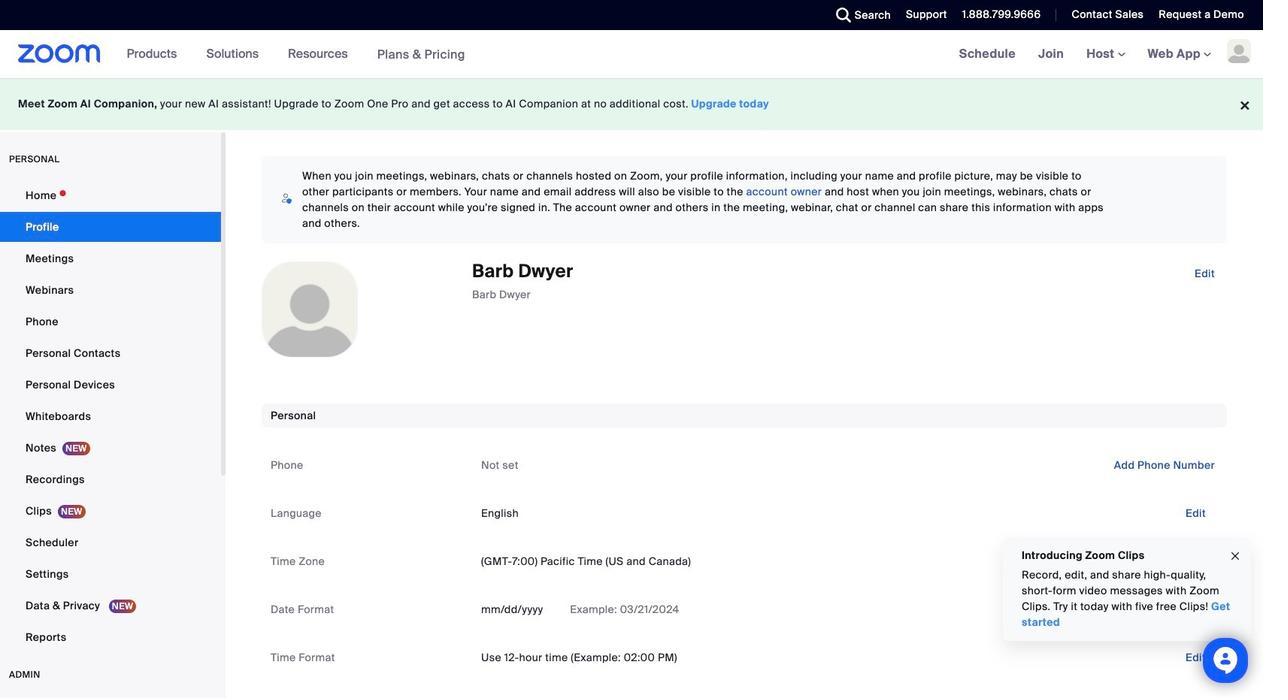 Task type: locate. For each thing, give the bounding box(es) containing it.
banner
[[0, 30, 1264, 79]]

close image
[[1230, 548, 1242, 565]]

footer
[[0, 78, 1264, 130]]

user photo image
[[263, 263, 357, 357]]

profile picture image
[[1228, 39, 1252, 63]]

zoom logo image
[[18, 44, 100, 63]]

edit user photo image
[[298, 303, 322, 317]]



Task type: describe. For each thing, give the bounding box(es) containing it.
product information navigation
[[116, 30, 477, 79]]

personal menu menu
[[0, 181, 221, 654]]

meetings navigation
[[948, 30, 1264, 79]]



Task type: vqa. For each thing, say whether or not it's contained in the screenshot.
'Personal Menu' menu
yes



